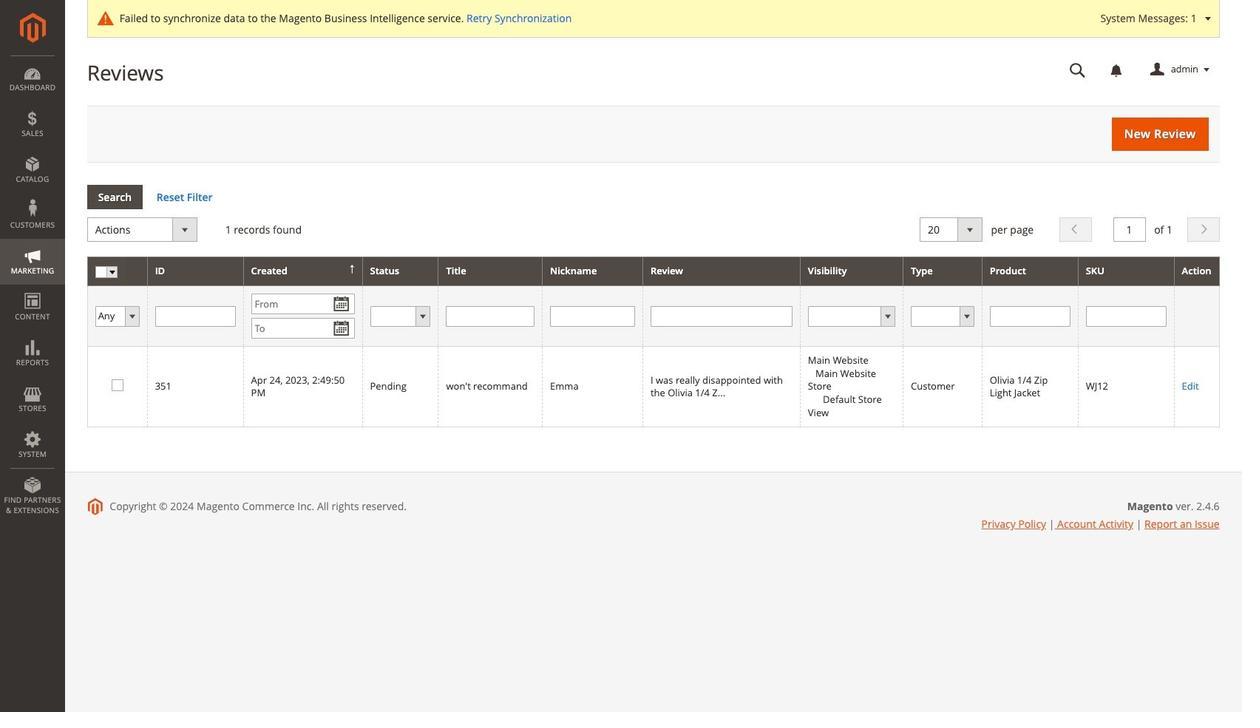 Task type: describe. For each thing, give the bounding box(es) containing it.
From text field
[[251, 294, 355, 314]]



Task type: locate. For each thing, give the bounding box(es) containing it.
None text field
[[1060, 57, 1097, 83], [155, 306, 236, 327], [651, 306, 793, 327], [1060, 57, 1097, 83], [155, 306, 236, 327], [651, 306, 793, 327]]

To text field
[[251, 318, 355, 339]]

None text field
[[1114, 218, 1146, 242], [446, 306, 535, 327], [550, 306, 635, 327], [990, 306, 1071, 327], [1086, 306, 1167, 327], [1114, 218, 1146, 242], [446, 306, 535, 327], [550, 306, 635, 327], [990, 306, 1071, 327], [1086, 306, 1167, 327]]

magento admin panel image
[[20, 13, 45, 43]]

menu bar
[[0, 55, 65, 523]]

None checkbox
[[111, 379, 121, 389]]



